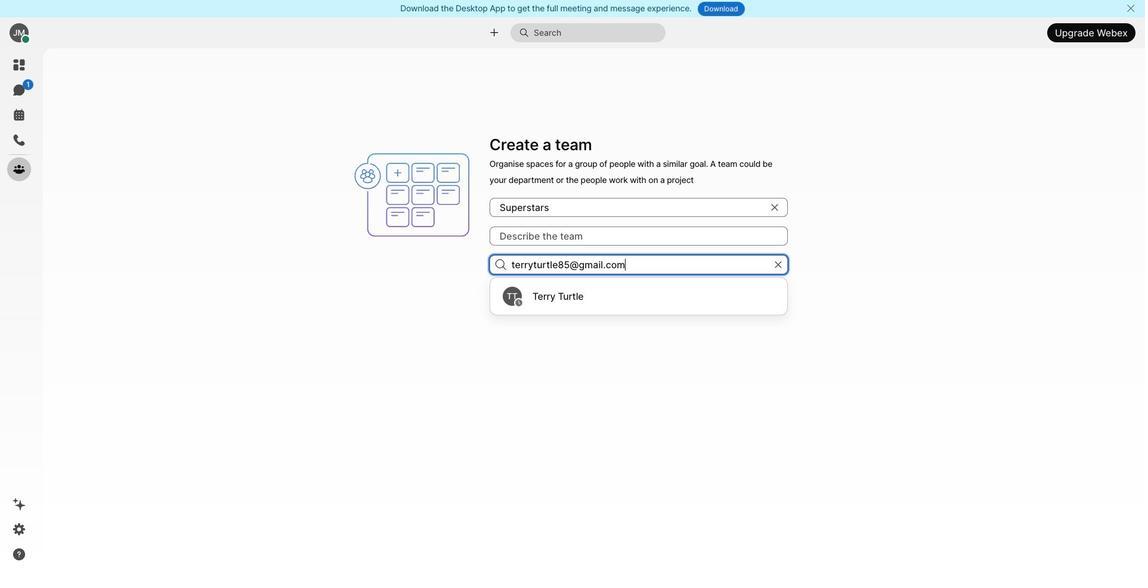 Task type: locate. For each thing, give the bounding box(es) containing it.
terry turtle list item
[[493, 281, 784, 312]]

create a team image
[[349, 132, 482, 258]]

search_18 image
[[496, 259, 506, 270]]

navigation
[[0, 48, 38, 577]]

Name the team (required) text field
[[490, 198, 788, 217]]



Task type: vqa. For each thing, say whether or not it's contained in the screenshot.
plus_8 icon
no



Task type: describe. For each thing, give the bounding box(es) containing it.
Add people by name or email text field
[[490, 255, 788, 274]]

Describe the team text field
[[490, 227, 788, 246]]

cancel_16 image
[[1126, 4, 1136, 13]]

webex tab list
[[7, 53, 33, 181]]



